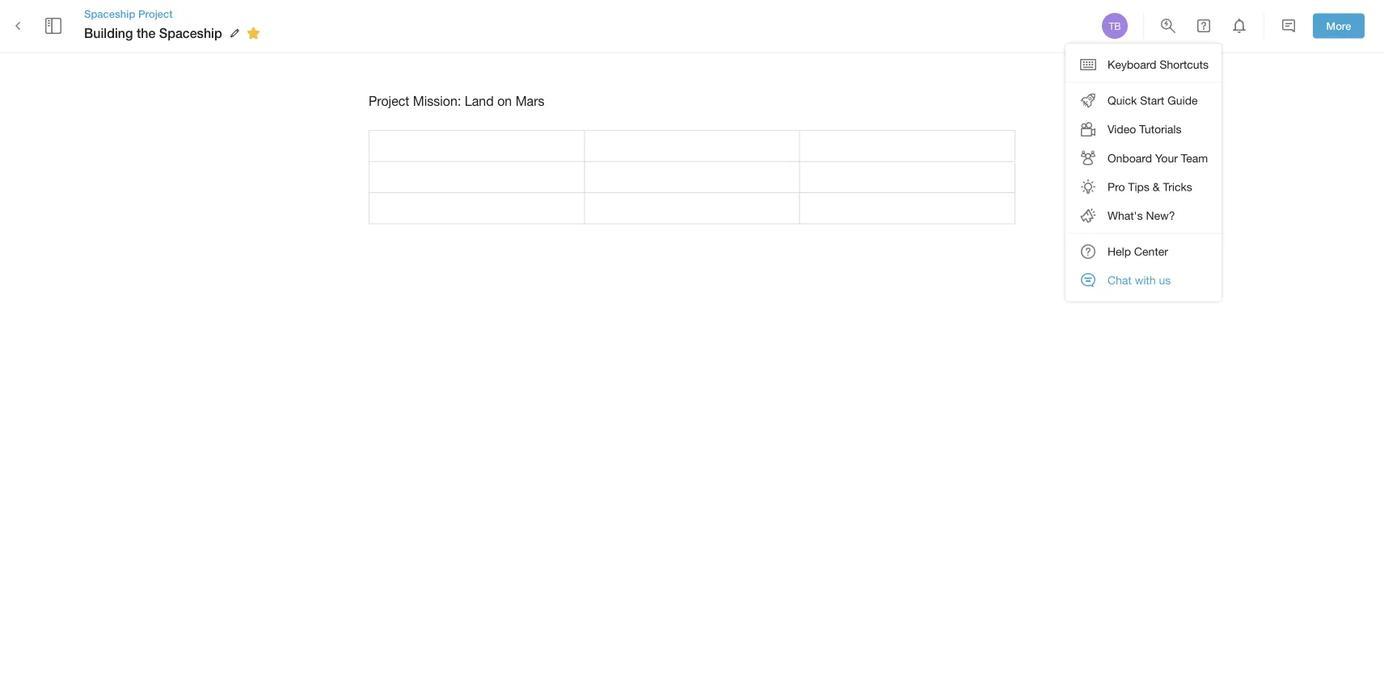 Task type: locate. For each thing, give the bounding box(es) containing it.
1 horizontal spatial project
[[369, 93, 409, 108]]

land
[[465, 93, 494, 108]]

on
[[497, 93, 512, 108]]

1 vertical spatial spaceship
[[159, 25, 222, 41]]

spaceship up building
[[84, 7, 135, 20]]

project mission: land on mars
[[369, 93, 545, 108]]

more
[[1326, 20, 1351, 32]]

tb
[[1109, 20, 1121, 32]]

&
[[1153, 180, 1160, 194]]

chat
[[1108, 274, 1132, 287]]

mission:
[[413, 93, 461, 108]]

0 horizontal spatial project
[[138, 7, 173, 20]]

pro
[[1108, 180, 1125, 194]]

remove favorite image
[[244, 24, 263, 43]]

0 horizontal spatial spaceship
[[84, 7, 135, 20]]

1 vertical spatial project
[[369, 93, 409, 108]]

center
[[1134, 245, 1168, 258]]

guide
[[1168, 94, 1198, 107]]

help
[[1108, 245, 1131, 258]]

spaceship project link
[[84, 6, 266, 21]]

quick
[[1108, 94, 1137, 107]]

spaceship project
[[84, 7, 173, 20]]

1 horizontal spatial spaceship
[[159, 25, 222, 41]]

what's
[[1108, 209, 1143, 222]]

keyboard shortcuts button
[[1066, 50, 1222, 79]]

pro tips & tricks button
[[1066, 173, 1222, 201]]

shortcuts
[[1160, 58, 1209, 71]]

mars
[[516, 93, 545, 108]]

keyboard shortcuts
[[1108, 58, 1209, 71]]

chat with us
[[1108, 274, 1171, 287]]

what's new? button
[[1066, 201, 1222, 230]]

project left mission:
[[369, 93, 409, 108]]

building
[[84, 25, 133, 41]]

tutorials
[[1139, 123, 1182, 136]]

building the spaceship
[[84, 25, 222, 41]]

what's new?
[[1108, 209, 1175, 222]]

video tutorials
[[1108, 123, 1182, 136]]

project up building the spaceship
[[138, 7, 173, 20]]

spaceship down "spaceship project" link
[[159, 25, 222, 41]]

project
[[138, 7, 173, 20], [369, 93, 409, 108]]

spaceship
[[84, 7, 135, 20], [159, 25, 222, 41]]



Task type: vqa. For each thing, say whether or not it's contained in the screenshot.
the Chat with us 'button'
yes



Task type: describe. For each thing, give the bounding box(es) containing it.
onboard your team
[[1108, 151, 1208, 165]]

new?
[[1146, 209, 1175, 222]]

video tutorials button
[[1066, 115, 1222, 144]]

tricks
[[1163, 180, 1192, 194]]

tb button
[[1100, 11, 1130, 41]]

start
[[1140, 94, 1164, 107]]

pro tips & tricks
[[1108, 180, 1192, 194]]

more button
[[1313, 13, 1365, 38]]

us
[[1159, 274, 1171, 287]]

with
[[1135, 274, 1156, 287]]

tips
[[1128, 180, 1150, 194]]

keyboard
[[1108, 58, 1156, 71]]

the
[[137, 25, 155, 41]]

onboard your team button
[[1066, 144, 1222, 173]]

help center
[[1108, 245, 1168, 258]]

help center button
[[1066, 237, 1222, 266]]

chat with us button
[[1066, 266, 1222, 295]]

0 vertical spatial project
[[138, 7, 173, 20]]

0 vertical spatial spaceship
[[84, 7, 135, 20]]

video
[[1108, 123, 1136, 136]]

quick start guide button
[[1066, 86, 1222, 115]]

team
[[1181, 151, 1208, 165]]

onboard
[[1108, 151, 1152, 165]]

your
[[1155, 151, 1178, 165]]

quick start guide
[[1108, 94, 1198, 107]]



